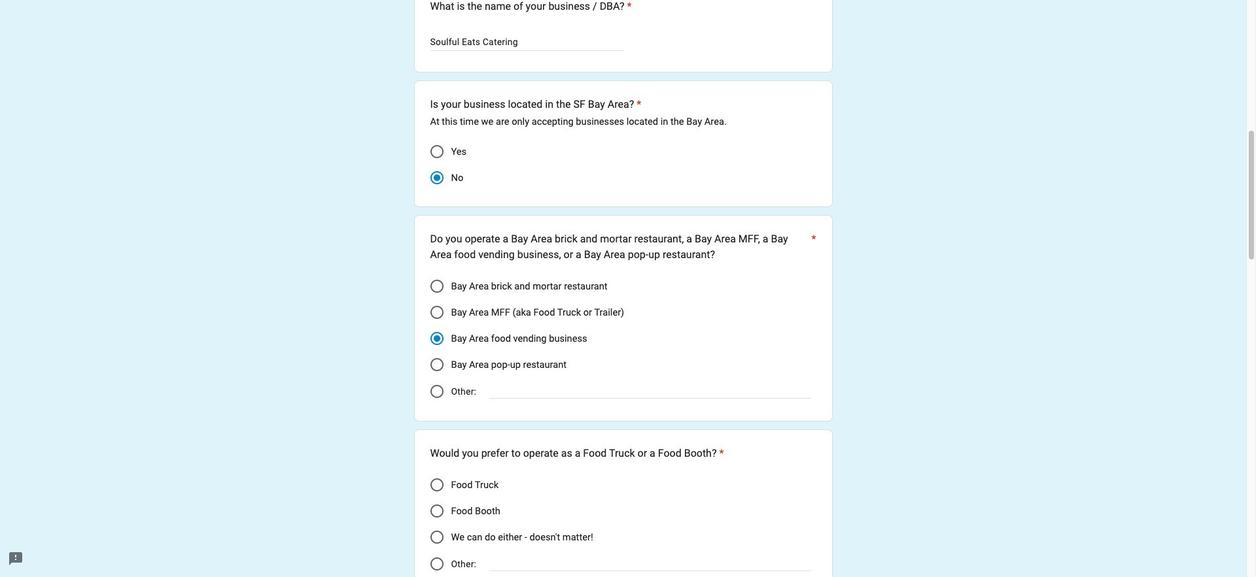 Task type: describe. For each thing, give the bounding box(es) containing it.
No radio
[[430, 172, 443, 185]]

required question element for third heading from the top
[[809, 232, 816, 263]]

Bay Area pop-up restaurant radio
[[430, 359, 443, 372]]

no image
[[433, 175, 440, 181]]

2 heading from the top
[[430, 97, 727, 113]]

We can do either - doesn't matter! radio
[[430, 531, 443, 545]]

Bay Area MFF (aka Food Truck or Trailer) radio
[[430, 306, 443, 319]]

bay area food vending business image
[[433, 336, 440, 342]]

4 heading from the top
[[430, 446, 724, 462]]

bay area brick and mortar restaurant image
[[430, 280, 443, 293]]

food booth image
[[430, 505, 443, 518]]

bay area pop-up restaurant image
[[430, 359, 443, 372]]



Task type: vqa. For each thing, say whether or not it's contained in the screenshot.
REQUIRED QUESTION Element
yes



Task type: locate. For each thing, give the bounding box(es) containing it.
report a problem to google image
[[8, 552, 24, 567]]

heading
[[430, 0, 632, 15], [430, 97, 727, 113], [430, 232, 816, 263], [430, 446, 724, 462]]

required question element for 2nd heading
[[634, 97, 641, 113]]

Bay Area food vending business radio
[[430, 333, 443, 346]]

we can do either - doesn't matter! image
[[430, 531, 443, 545]]

1 heading from the top
[[430, 0, 632, 15]]

Food Truck radio
[[430, 479, 443, 492]]

required question element for first heading from the top of the page
[[625, 0, 632, 15]]

required question element
[[625, 0, 632, 15], [634, 97, 641, 113], [809, 232, 816, 263], [717, 446, 724, 462]]

food truck image
[[430, 479, 443, 492]]

required question element for first heading from the bottom of the page
[[717, 446, 724, 462]]

None radio
[[430, 558, 443, 571]]

Yes radio
[[430, 145, 443, 159]]

None radio
[[430, 386, 443, 399]]

None text field
[[430, 34, 623, 50]]

bay area mff (aka food truck or trailer) image
[[430, 306, 443, 319]]

Food Booth radio
[[430, 505, 443, 518]]

3 heading from the top
[[430, 232, 816, 263]]

yes image
[[430, 145, 443, 159]]

Bay Area brick and mortar restaurant radio
[[430, 280, 443, 293]]



